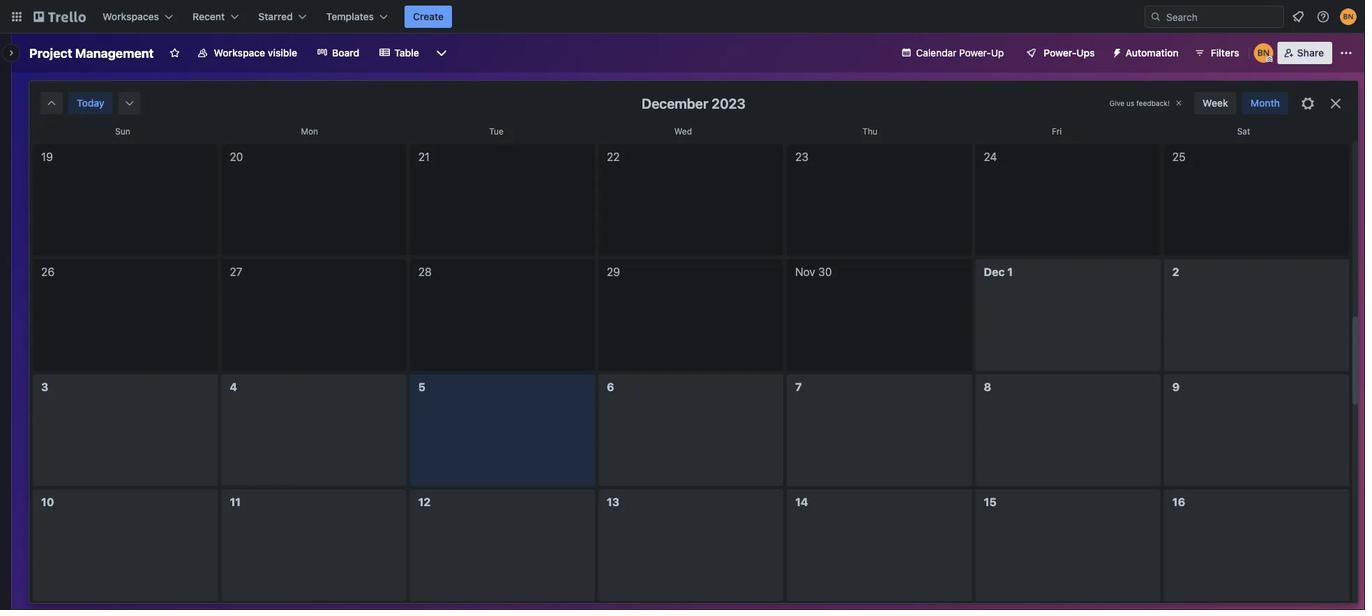 Task type: locate. For each thing, give the bounding box(es) containing it.
workspaces
[[103, 11, 159, 22]]

1 horizontal spatial sm image
[[123, 96, 137, 110]]

visible
[[268, 47, 297, 59]]

filters button
[[1190, 42, 1244, 64]]

project
[[29, 45, 72, 60]]

28
[[418, 265, 432, 279]]

30
[[818, 265, 832, 279]]

power-
[[959, 47, 991, 59], [1044, 47, 1077, 59]]

15
[[984, 496, 997, 509]]

sm image up sun at the left top of page
[[123, 96, 137, 110]]

templates
[[326, 11, 374, 22]]

dec
[[984, 265, 1005, 279]]

create button
[[405, 6, 452, 28]]

0 horizontal spatial power-
[[959, 47, 991, 59]]

filters
[[1211, 47, 1239, 59]]

workspace visible button
[[189, 42, 306, 64]]

search image
[[1150, 11, 1162, 22]]

2 horizontal spatial sm image
[[1106, 42, 1126, 61]]

23
[[795, 150, 809, 164]]

workspaces button
[[94, 6, 181, 28]]

this member is an admin of this board. image
[[1267, 57, 1273, 63]]

2 power- from the left
[[1044, 47, 1077, 59]]

9
[[1172, 381, 1180, 394]]

1
[[1008, 265, 1013, 279]]

calendar power-up link
[[892, 42, 1012, 64]]

calendar power-up
[[916, 47, 1004, 59]]

22
[[607, 150, 620, 164]]

feedback!
[[1137, 99, 1170, 107]]

sm image right ups
[[1106, 42, 1126, 61]]

calendar
[[916, 47, 957, 59]]

sm image down project
[[45, 96, 59, 110]]

25
[[1172, 150, 1186, 164]]

power-ups button
[[1016, 42, 1103, 64]]

1 horizontal spatial power-
[[1044, 47, 1077, 59]]

26
[[41, 265, 55, 279]]

sun
[[115, 126, 130, 136]]

management
[[75, 45, 154, 60]]

open information menu image
[[1316, 10, 1330, 24]]

week
[[1203, 97, 1228, 109]]

0 notifications image
[[1290, 8, 1307, 25]]

power- right up
[[1044, 47, 1077, 59]]

Board name text field
[[22, 42, 161, 64]]

star or unstar board image
[[169, 47, 180, 59]]

power- right calendar
[[959, 47, 991, 59]]

ben nelson (bennelson96) image
[[1254, 43, 1274, 63]]

sat
[[1237, 126, 1250, 136]]

starred
[[258, 11, 293, 22]]

automation
[[1126, 47, 1179, 59]]

sm image
[[1106, 42, 1126, 61], [45, 96, 59, 110], [123, 96, 137, 110]]

automation button
[[1106, 42, 1187, 64]]

back to home image
[[33, 6, 86, 28]]

16
[[1172, 496, 1185, 509]]

project management
[[29, 45, 154, 60]]

24
[[984, 150, 997, 164]]



Task type: describe. For each thing, give the bounding box(es) containing it.
wed
[[674, 126, 692, 136]]

share button
[[1278, 42, 1332, 64]]

share
[[1297, 47, 1324, 59]]

2
[[1172, 265, 1179, 279]]

starred button
[[250, 6, 315, 28]]

show menu image
[[1339, 46, 1353, 60]]

mon
[[301, 126, 318, 136]]

power-ups
[[1044, 47, 1095, 59]]

us
[[1127, 99, 1135, 107]]

fri
[[1052, 126, 1062, 136]]

Search field
[[1162, 6, 1284, 27]]

thu
[[863, 126, 878, 136]]

12
[[418, 496, 431, 509]]

dec 1
[[984, 265, 1013, 279]]

table
[[394, 47, 419, 59]]

templates button
[[318, 6, 396, 28]]

13
[[607, 496, 620, 509]]

8
[[984, 381, 991, 394]]

ben nelson (bennelson96) image
[[1340, 8, 1357, 25]]

board link
[[308, 42, 368, 64]]

give us feedback! link
[[1110, 99, 1170, 107]]

week button
[[1194, 92, 1237, 114]]

board
[[332, 47, 359, 59]]

29
[[607, 265, 620, 279]]

nov
[[795, 265, 815, 279]]

power- inside button
[[1044, 47, 1077, 59]]

tue
[[489, 126, 504, 136]]

create
[[413, 11, 444, 22]]

december 2023
[[642, 95, 746, 111]]

7
[[795, 381, 802, 394]]

customize views image
[[434, 46, 448, 60]]

5
[[418, 381, 425, 394]]

2023
[[712, 95, 746, 111]]

nov 30
[[795, 265, 832, 279]]

primary element
[[0, 0, 1365, 33]]

recent
[[193, 11, 225, 22]]

11
[[230, 496, 241, 509]]

1 power- from the left
[[959, 47, 991, 59]]

give us feedback!
[[1110, 99, 1170, 107]]

recent button
[[184, 6, 247, 28]]

20
[[230, 150, 243, 164]]

0 horizontal spatial sm image
[[45, 96, 59, 110]]

6
[[607, 381, 614, 394]]

14
[[795, 496, 808, 509]]

27
[[230, 265, 242, 279]]

december
[[642, 95, 708, 111]]

ups
[[1077, 47, 1095, 59]]

workspace
[[214, 47, 265, 59]]

4
[[230, 381, 237, 394]]

sm image inside automation button
[[1106, 42, 1126, 61]]

give
[[1110, 99, 1125, 107]]

21
[[418, 150, 430, 164]]

up
[[991, 47, 1004, 59]]

3
[[41, 381, 48, 394]]

table link
[[371, 42, 428, 64]]

19
[[41, 150, 53, 164]]

workspace visible
[[214, 47, 297, 59]]

10
[[41, 496, 54, 509]]



Task type: vqa. For each thing, say whether or not it's contained in the screenshot.
1st Power- from right
yes



